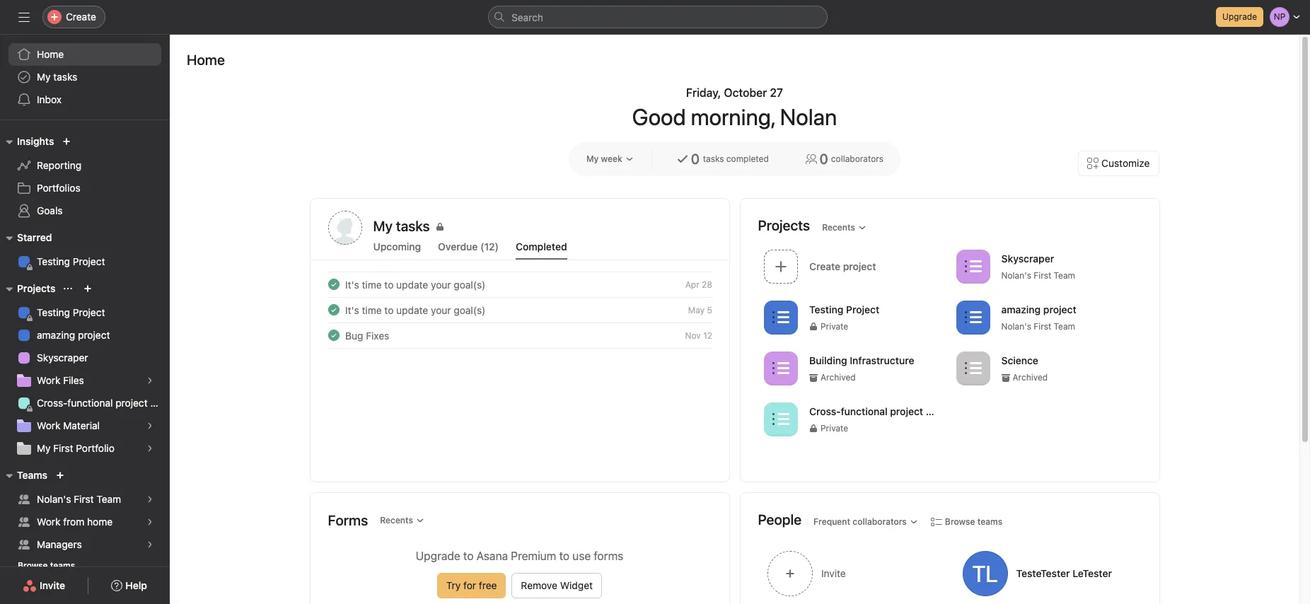 Task type: locate. For each thing, give the bounding box(es) containing it.
projects inside dropdown button
[[17, 282, 55, 294]]

0 vertical spatial my
[[37, 71, 51, 83]]

completed image up completed icon
[[325, 301, 342, 318]]

1 horizontal spatial 0
[[820, 151, 828, 167]]

2 vertical spatial my
[[37, 442, 51, 454]]

nolan
[[780, 103, 837, 130]]

browse teams inside teams element
[[18, 560, 75, 571]]

2 work from the top
[[37, 420, 60, 432]]

work up managers
[[37, 516, 60, 528]]

archived for building infrastructure
[[820, 372, 855, 382]]

private down building
[[820, 423, 848, 433]]

2 testing project link from the top
[[8, 301, 161, 324]]

first inside teams element
[[74, 493, 94, 505]]

1 vertical spatial recents button
[[374, 511, 431, 531]]

1 vertical spatial recents
[[380, 515, 413, 526]]

first up science
[[1034, 321, 1051, 331]]

functional down 'work files' link at the left bottom of the page
[[67, 397, 113, 409]]

0 vertical spatial browse
[[945, 516, 975, 527]]

nolan's up amazing project nolan's first team
[[1001, 270, 1031, 281]]

1 horizontal spatial cross-functional project plan
[[809, 405, 946, 417]]

2 goal(s) from the top
[[453, 304, 485, 316]]

work left files
[[37, 374, 60, 386]]

testing project link inside projects element
[[8, 301, 161, 324]]

work for work from home
[[37, 516, 60, 528]]

upcoming button
[[373, 241, 421, 260]]

reporting link
[[8, 154, 161, 177]]

skyscraper inside skyscraper nolan's first team
[[1001, 252, 1054, 264]]

my up inbox
[[37, 71, 51, 83]]

my for my tasks
[[37, 71, 51, 83]]

show options, current sort, top image
[[64, 284, 72, 293]]

try for free button
[[437, 573, 506, 599]]

2 completed image from the top
[[325, 301, 342, 318]]

0 vertical spatial tasks
[[53, 71, 77, 83]]

time down 'upcoming' button
[[362, 278, 381, 290]]

nolan's up science
[[1001, 321, 1031, 331]]

upgrade inside button
[[1223, 11, 1257, 22]]

forms
[[328, 512, 368, 528]]

0 horizontal spatial recents
[[380, 515, 413, 526]]

2 time from the top
[[362, 304, 381, 316]]

1 vertical spatial your
[[431, 304, 451, 316]]

my tasks
[[37, 71, 77, 83]]

0 horizontal spatial amazing
[[37, 329, 75, 341]]

testing down show options, current sort, top image
[[37, 306, 70, 318]]

to up fixes
[[384, 304, 393, 316]]

cross- down building
[[809, 405, 840, 417]]

0 vertical spatial nolan's
[[1001, 270, 1031, 281]]

work files link
[[8, 369, 161, 392]]

my for my first portfolio
[[37, 442, 51, 454]]

recents button for forms
[[374, 511, 431, 531]]

0 vertical spatial update
[[396, 278, 428, 290]]

private up building
[[820, 321, 848, 331]]

1 horizontal spatial upgrade
[[1223, 11, 1257, 22]]

1 vertical spatial team
[[1054, 321, 1075, 331]]

1 horizontal spatial teams
[[977, 516, 1003, 527]]

1 archived from the left
[[820, 372, 855, 382]]

1 vertical spatial browse
[[18, 560, 48, 571]]

0 vertical spatial time
[[362, 278, 381, 290]]

goal(s) for apr
[[453, 278, 485, 290]]

testing for the testing project 'link' inside starred element
[[37, 255, 70, 267]]

my
[[37, 71, 51, 83], [586, 154, 599, 164], [37, 442, 51, 454]]

tasks
[[53, 71, 77, 83], [703, 154, 724, 164]]

1 vertical spatial it's
[[345, 304, 359, 316]]

0 vertical spatial browse teams
[[945, 516, 1003, 527]]

morning,
[[691, 103, 775, 130]]

my up teams
[[37, 442, 51, 454]]

home
[[37, 48, 64, 60], [187, 52, 225, 68]]

it's right completed checkbox
[[345, 304, 359, 316]]

0 horizontal spatial skyscraper
[[37, 352, 88, 364]]

browse teams button
[[925, 512, 1009, 532], [11, 556, 82, 576]]

1 it's from the top
[[345, 278, 359, 290]]

0 vertical spatial goal(s)
[[453, 278, 485, 290]]

project inside amazing project nolan's first team
[[1043, 303, 1076, 315]]

1 vertical spatial it's time to update your goal(s)
[[345, 304, 485, 316]]

first down work material
[[53, 442, 73, 454]]

collaborators down the nolan
[[831, 154, 884, 164]]

amazing up skyscraper link
[[37, 329, 75, 341]]

teams
[[977, 516, 1003, 527], [50, 560, 75, 571]]

0 horizontal spatial projects
[[17, 282, 55, 294]]

0 down the nolan
[[820, 151, 828, 167]]

nolan's down browse teams icon
[[37, 493, 71, 505]]

0 horizontal spatial tasks
[[53, 71, 77, 83]]

2 vertical spatial team
[[96, 493, 121, 505]]

testing project down create project link
[[809, 303, 879, 315]]

hide sidebar image
[[18, 11, 30, 23]]

invite
[[821, 567, 846, 579], [40, 579, 65, 591]]

2 private from the top
[[820, 423, 848, 433]]

create button
[[42, 6, 105, 28]]

1 your from the top
[[431, 278, 451, 290]]

skyscraper for skyscraper
[[37, 352, 88, 364]]

team up the home
[[96, 493, 121, 505]]

amazing down skyscraper nolan's first team at right
[[1001, 303, 1041, 315]]

your for apr 28
[[431, 278, 451, 290]]

completed checkbox up completed checkbox
[[325, 276, 342, 293]]

it's up bug
[[345, 278, 359, 290]]

testing project inside starred element
[[37, 255, 105, 267]]

project up skyscraper link
[[78, 329, 110, 341]]

0 horizontal spatial browse teams
[[18, 560, 75, 571]]

0 vertical spatial browse teams button
[[925, 512, 1009, 532]]

testing down starred
[[37, 255, 70, 267]]

it's
[[345, 278, 359, 290], [345, 304, 359, 316]]

fixes
[[366, 329, 389, 341]]

collaborators inside dropdown button
[[853, 516, 907, 527]]

project inside starred element
[[73, 255, 105, 267]]

0 horizontal spatial 0
[[691, 151, 700, 167]]

skyscraper inside projects element
[[37, 352, 88, 364]]

collaborators
[[831, 154, 884, 164], [853, 516, 907, 527]]

0 horizontal spatial upgrade
[[416, 550, 460, 562]]

testing project inside projects element
[[37, 306, 105, 318]]

team down skyscraper nolan's first team at right
[[1054, 321, 1075, 331]]

update for apr 28
[[396, 278, 428, 290]]

team inside amazing project nolan's first team
[[1054, 321, 1075, 331]]

my first portfolio
[[37, 442, 114, 454]]

my inside my tasks "link"
[[37, 71, 51, 83]]

work left material
[[37, 420, 60, 432]]

0 vertical spatial it's
[[345, 278, 359, 290]]

nov 12 button
[[685, 330, 712, 341]]

list image
[[964, 258, 981, 275], [772, 309, 789, 326], [964, 309, 981, 326], [772, 360, 789, 377], [964, 360, 981, 377], [772, 411, 789, 428]]

0 horizontal spatial recents button
[[374, 511, 431, 531]]

nolan's
[[1001, 270, 1031, 281], [1001, 321, 1031, 331], [37, 493, 71, 505]]

amazing inside amazing project nolan's first team
[[1001, 303, 1041, 315]]

upgrade for upgrade
[[1223, 11, 1257, 22]]

upcoming
[[373, 241, 421, 253]]

testing project link inside starred element
[[8, 250, 161, 273]]

completed image
[[325, 327, 342, 344]]

reporting
[[37, 159, 81, 171]]

first inside skyscraper nolan's first team
[[1034, 270, 1051, 281]]

functional inside projects element
[[67, 397, 113, 409]]

completed checkbox left bug
[[325, 327, 342, 344]]

work from home
[[37, 516, 113, 528]]

0 horizontal spatial home
[[37, 48, 64, 60]]

time
[[362, 278, 381, 290], [362, 304, 381, 316]]

1 vertical spatial private
[[820, 423, 848, 433]]

0 horizontal spatial cross-
[[37, 397, 67, 409]]

0 horizontal spatial invite
[[40, 579, 65, 591]]

from
[[63, 516, 84, 528]]

1 horizontal spatial browse teams button
[[925, 512, 1009, 532]]

week
[[601, 154, 622, 164]]

0 horizontal spatial browse
[[18, 560, 48, 571]]

1 goal(s) from the top
[[453, 278, 485, 290]]

0 vertical spatial completed checkbox
[[325, 276, 342, 293]]

add profile photo image
[[328, 211, 362, 245]]

amazing project
[[37, 329, 110, 341]]

cross-functional project plan
[[37, 397, 170, 409], [809, 405, 946, 417]]

managers
[[37, 538, 82, 550]]

your for may 5
[[431, 304, 451, 316]]

1 private from the top
[[820, 321, 848, 331]]

1 horizontal spatial archived
[[1012, 372, 1048, 382]]

functional down building infrastructure
[[840, 405, 887, 417]]

1 horizontal spatial projects
[[758, 217, 810, 233]]

27
[[770, 86, 783, 99]]

nov 12
[[685, 330, 712, 341]]

plan
[[150, 397, 170, 409], [926, 405, 946, 417]]

first up amazing project nolan's first team
[[1034, 270, 1051, 281]]

inbox
[[37, 93, 62, 105]]

recents button
[[816, 218, 873, 237], [374, 511, 431, 531]]

first inside projects element
[[53, 442, 73, 454]]

completed button
[[516, 241, 567, 260]]

1 horizontal spatial recents
[[822, 222, 855, 232]]

1 vertical spatial time
[[362, 304, 381, 316]]

see details, work from home image
[[146, 518, 154, 526]]

archived down science
[[1012, 372, 1048, 382]]

1 vertical spatial amazing
[[37, 329, 75, 341]]

2 vertical spatial work
[[37, 516, 60, 528]]

home
[[87, 516, 113, 528]]

0 vertical spatial completed image
[[325, 276, 342, 293]]

cross-functional project plan down 'work files' link at the left bottom of the page
[[37, 397, 170, 409]]

projects button
[[0, 280, 55, 297]]

cross-functional project plan down infrastructure
[[809, 405, 946, 417]]

update
[[396, 278, 428, 290], [396, 304, 428, 316]]

5
[[707, 305, 712, 315]]

project for the testing project 'link' inside starred element
[[73, 255, 105, 267]]

1 it's time to update your goal(s) from the top
[[345, 278, 485, 290]]

0 horizontal spatial browse teams button
[[11, 556, 82, 576]]

goals link
[[8, 200, 161, 222]]

my inside the 'my week' dropdown button
[[586, 154, 599, 164]]

to
[[384, 278, 393, 290], [384, 304, 393, 316], [463, 550, 474, 562], [559, 550, 570, 562]]

project down infrastructure
[[890, 405, 923, 417]]

amazing inside projects element
[[37, 329, 75, 341]]

1 vertical spatial projects
[[17, 282, 55, 294]]

invite inside dropdown button
[[821, 567, 846, 579]]

time for apr
[[362, 278, 381, 290]]

2 archived from the left
[[1012, 372, 1048, 382]]

use
[[573, 550, 591, 562]]

Search tasks, projects, and more text field
[[488, 6, 828, 28]]

upgrade button
[[1216, 7, 1264, 27]]

0 for tasks completed
[[691, 151, 700, 167]]

nolan's inside amazing project nolan's first team
[[1001, 321, 1031, 331]]

2 0 from the left
[[820, 151, 828, 167]]

see details, my first portfolio image
[[146, 444, 154, 453]]

1 horizontal spatial recents button
[[816, 218, 873, 237]]

people
[[758, 511, 802, 527]]

1 vertical spatial upgrade
[[416, 550, 460, 562]]

bug
[[345, 329, 363, 341]]

my left week
[[586, 154, 599, 164]]

building infrastructure
[[809, 354, 914, 366]]

testing project up show options, current sort, top image
[[37, 255, 105, 267]]

my tasks
[[373, 218, 430, 234]]

2 your from the top
[[431, 304, 451, 316]]

2 it's from the top
[[345, 304, 359, 316]]

goal(s) for may
[[453, 304, 485, 316]]

1 vertical spatial completed checkbox
[[325, 327, 342, 344]]

cross- down work files
[[37, 397, 67, 409]]

invite down managers
[[40, 579, 65, 591]]

0 vertical spatial upgrade
[[1223, 11, 1257, 22]]

1 vertical spatial browse teams button
[[11, 556, 82, 576]]

managers link
[[8, 533, 161, 556]]

new project or portfolio image
[[84, 284, 92, 293]]

1 vertical spatial testing project link
[[8, 301, 161, 324]]

0 vertical spatial it's time to update your goal(s)
[[345, 278, 485, 290]]

2 it's time to update your goal(s) from the top
[[345, 304, 485, 316]]

my inside my first portfolio link
[[37, 442, 51, 454]]

0 horizontal spatial archived
[[820, 372, 855, 382]]

project
[[1043, 303, 1076, 315], [78, 329, 110, 341], [116, 397, 148, 409], [890, 405, 923, 417]]

1 vertical spatial browse teams
[[18, 560, 75, 571]]

1 vertical spatial tasks
[[703, 154, 724, 164]]

recents button up create project
[[816, 218, 873, 237]]

project up new project or portfolio icon
[[73, 255, 105, 267]]

1 vertical spatial goal(s)
[[453, 304, 485, 316]]

your
[[431, 278, 451, 290], [431, 304, 451, 316]]

see details, work files image
[[146, 376, 154, 385]]

1 vertical spatial completed image
[[325, 301, 342, 318]]

recents
[[822, 222, 855, 232], [380, 515, 413, 526]]

my tasks link
[[8, 66, 161, 88]]

cross- inside cross-functional project plan link
[[37, 397, 67, 409]]

starred element
[[0, 225, 170, 276]]

time for may
[[362, 304, 381, 316]]

1 vertical spatial update
[[396, 304, 428, 316]]

invite down frequent
[[821, 567, 846, 579]]

1 horizontal spatial invite
[[821, 567, 846, 579]]

testing inside projects element
[[37, 306, 70, 318]]

it's time to update your goal(s) down 'upcoming' button
[[345, 278, 485, 290]]

create
[[66, 11, 96, 23]]

testing project for the testing project 'link' in projects element
[[37, 306, 105, 318]]

0 horizontal spatial teams
[[50, 560, 75, 571]]

1 vertical spatial work
[[37, 420, 60, 432]]

0 horizontal spatial functional
[[67, 397, 113, 409]]

testing project link down new project or portfolio icon
[[8, 301, 161, 324]]

1 time from the top
[[362, 278, 381, 290]]

browse inside teams element
[[18, 560, 48, 571]]

list image for building infrastructure
[[772, 360, 789, 377]]

work inside teams element
[[37, 516, 60, 528]]

1 vertical spatial skyscraper
[[37, 352, 88, 364]]

project down create project link
[[846, 303, 879, 315]]

completed image for apr 28
[[325, 276, 342, 293]]

amazing for amazing project
[[37, 329, 75, 341]]

overdue (12) button
[[438, 241, 499, 260]]

1 testing project link from the top
[[8, 250, 161, 273]]

help
[[125, 579, 147, 591]]

recents right forms
[[380, 515, 413, 526]]

recents button right forms
[[374, 511, 431, 531]]

list image for testing project
[[772, 309, 789, 326]]

apr 28 button
[[685, 279, 712, 290]]

project up amazing project link in the left of the page
[[73, 306, 105, 318]]

project down skyscraper nolan's first team at right
[[1043, 303, 1076, 315]]

2 update from the top
[[396, 304, 428, 316]]

Completed checkbox
[[325, 276, 342, 293], [325, 327, 342, 344]]

1 update from the top
[[396, 278, 428, 290]]

0 vertical spatial recents button
[[816, 218, 873, 237]]

0
[[691, 151, 700, 167], [820, 151, 828, 167]]

testing inside starred element
[[37, 255, 70, 267]]

team up amazing project nolan's first team
[[1054, 270, 1075, 281]]

0 vertical spatial amazing
[[1001, 303, 1041, 315]]

see details, work material image
[[146, 422, 154, 430]]

1 work from the top
[[37, 374, 60, 386]]

1 horizontal spatial skyscraper
[[1001, 252, 1054, 264]]

2 completed checkbox from the top
[[325, 327, 342, 344]]

functional
[[67, 397, 113, 409], [840, 405, 887, 417]]

0 vertical spatial team
[[1054, 270, 1075, 281]]

it's time to update your goal(s) up fixes
[[345, 304, 485, 316]]

collaborators right frequent
[[853, 516, 907, 527]]

testing project link up new project or portfolio icon
[[8, 250, 161, 273]]

1 vertical spatial nolan's
[[1001, 321, 1031, 331]]

2 vertical spatial nolan's
[[37, 493, 71, 505]]

recents up create project
[[822, 222, 855, 232]]

archived down building
[[820, 372, 855, 382]]

amazing for amazing project nolan's first team
[[1001, 303, 1041, 315]]

completed image
[[325, 276, 342, 293], [325, 301, 342, 318]]

1 completed image from the top
[[325, 276, 342, 293]]

overdue (12)
[[438, 241, 499, 253]]

goal(s)
[[453, 278, 485, 290], [453, 304, 485, 316]]

it's for may
[[345, 304, 359, 316]]

0 vertical spatial skyscraper
[[1001, 252, 1054, 264]]

0 vertical spatial your
[[431, 278, 451, 290]]

0 vertical spatial recents
[[822, 222, 855, 232]]

it's time to update your goal(s) for may 5
[[345, 304, 485, 316]]

0 left 'tasks completed'
[[691, 151, 700, 167]]

0 vertical spatial work
[[37, 374, 60, 386]]

cross-
[[37, 397, 67, 409], [809, 405, 840, 417]]

first up work from home link
[[74, 493, 94, 505]]

1 horizontal spatial amazing
[[1001, 303, 1041, 315]]

3 work from the top
[[37, 516, 60, 528]]

cross-functional project plan inside cross-functional project plan link
[[37, 397, 170, 409]]

my tasks link
[[373, 216, 711, 236]]

skyscraper up amazing project nolan's first team
[[1001, 252, 1054, 264]]

nolan's inside skyscraper nolan's first team
[[1001, 270, 1031, 281]]

invite button
[[758, 543, 947, 604]]

files
[[63, 374, 84, 386]]

testing project up the "amazing project"
[[37, 306, 105, 318]]

0 vertical spatial private
[[820, 321, 848, 331]]

testing project link
[[8, 250, 161, 273], [8, 301, 161, 324]]

infrastructure
[[849, 354, 914, 366]]

1 vertical spatial collaborators
[[853, 516, 907, 527]]

0 vertical spatial testing project link
[[8, 250, 161, 273]]

1 vertical spatial my
[[586, 154, 599, 164]]

0 horizontal spatial cross-functional project plan
[[37, 397, 170, 409]]

tasks left completed
[[703, 154, 724, 164]]

it's time to update your goal(s)
[[345, 278, 485, 290], [345, 304, 485, 316]]

completed image up completed checkbox
[[325, 276, 342, 293]]

skyscraper up work files
[[37, 352, 88, 364]]

my for my week
[[586, 154, 599, 164]]

archived
[[820, 372, 855, 382], [1012, 372, 1048, 382]]

starred button
[[0, 229, 52, 246]]

browse teams image
[[56, 471, 64, 480]]

0 horizontal spatial plan
[[150, 397, 170, 409]]

tasks up inbox
[[53, 71, 77, 83]]

1 0 from the left
[[691, 151, 700, 167]]

time up bug fixes
[[362, 304, 381, 316]]

skyscraper
[[1001, 252, 1054, 264], [37, 352, 88, 364]]

1 completed checkbox from the top
[[325, 276, 342, 293]]



Task type: describe. For each thing, give the bounding box(es) containing it.
skyscraper link
[[8, 347, 161, 369]]

may 5
[[688, 305, 712, 315]]

testing down create project
[[809, 303, 843, 315]]

work for work material
[[37, 420, 60, 432]]

see details, nolan's first team image
[[146, 495, 154, 504]]

inbox link
[[8, 88, 161, 111]]

home inside global element
[[37, 48, 64, 60]]

may
[[688, 305, 704, 315]]

frequent collaborators
[[814, 516, 907, 527]]

28
[[702, 279, 712, 290]]

see details, managers image
[[146, 541, 154, 549]]

1 horizontal spatial cross-
[[809, 405, 840, 417]]

testetester letester
[[1016, 567, 1112, 579]]

try
[[446, 579, 461, 591]]

it's time to update your goal(s) for apr 28
[[345, 278, 485, 290]]

may 5 button
[[688, 305, 712, 315]]

(12)
[[480, 241, 499, 253]]

portfolios
[[37, 182, 80, 194]]

insights button
[[0, 133, 54, 150]]

0 vertical spatial teams
[[977, 516, 1003, 527]]

forms
[[594, 550, 623, 562]]

0 vertical spatial collaborators
[[831, 154, 884, 164]]

insights element
[[0, 129, 170, 225]]

nolan's first team link
[[8, 488, 161, 511]]

completed checkbox for it's
[[325, 276, 342, 293]]

premium
[[511, 550, 556, 562]]

apr 28
[[685, 279, 712, 290]]

skyscraper for skyscraper nolan's first team
[[1001, 252, 1054, 264]]

my week
[[586, 154, 622, 164]]

work material
[[37, 420, 100, 432]]

teams
[[17, 469, 47, 481]]

to down 'upcoming' button
[[384, 278, 393, 290]]

teams button
[[0, 467, 47, 484]]

projects element
[[0, 276, 170, 463]]

tasks completed
[[703, 154, 769, 164]]

free
[[479, 579, 497, 591]]

testing project for the testing project 'link' inside starred element
[[37, 255, 105, 267]]

for
[[463, 579, 476, 591]]

cross-functional project plan link
[[8, 392, 170, 415]]

material
[[63, 420, 100, 432]]

amazing project link
[[8, 324, 161, 347]]

create project link
[[758, 245, 950, 290]]

testing for the testing project 'link' in projects element
[[37, 306, 70, 318]]

nolan's inside nolan's first team link
[[37, 493, 71, 505]]

try for free
[[446, 579, 497, 591]]

help button
[[102, 573, 156, 599]]

1 horizontal spatial tasks
[[703, 154, 724, 164]]

plan inside projects element
[[150, 397, 170, 409]]

list image for amazing project
[[964, 309, 981, 326]]

browse teams button inside teams element
[[11, 556, 82, 576]]

bug fixes
[[345, 329, 389, 341]]

private for cross-
[[820, 423, 848, 433]]

0 for collaborators
[[820, 151, 828, 167]]

project down see details, work files image
[[116, 397, 148, 409]]

insights
[[17, 135, 54, 147]]

october
[[724, 86, 767, 99]]

upgrade to asana premium to use forms
[[416, 550, 623, 562]]

work for work files
[[37, 374, 60, 386]]

skyscraper nolan's first team
[[1001, 252, 1075, 281]]

to left use
[[559, 550, 570, 562]]

archived for science
[[1012, 372, 1048, 382]]

completed image for may 5
[[325, 301, 342, 318]]

global element
[[0, 35, 170, 120]]

new image
[[63, 137, 71, 146]]

starred
[[17, 231, 52, 243]]

remove widget
[[521, 579, 593, 591]]

customize
[[1102, 157, 1150, 169]]

to left the asana
[[463, 550, 474, 562]]

completed checkbox for bug
[[325, 327, 342, 344]]

tasks inside "link"
[[53, 71, 77, 83]]

private for testing
[[820, 321, 848, 331]]

1 horizontal spatial browse
[[945, 516, 975, 527]]

testetester letester button
[[953, 543, 1142, 604]]

list image for cross-functional project plan
[[772, 411, 789, 428]]

teams element
[[0, 463, 170, 579]]

overdue
[[438, 241, 478, 253]]

work from home link
[[8, 511, 161, 533]]

list image for skyscraper
[[964, 258, 981, 275]]

12
[[703, 330, 712, 341]]

apr
[[685, 279, 699, 290]]

invite inside button
[[40, 579, 65, 591]]

friday, october 27 good morning, nolan
[[632, 86, 837, 130]]

my first portfolio link
[[8, 437, 161, 460]]

it's for apr
[[345, 278, 359, 290]]

completed
[[516, 241, 567, 253]]

1 vertical spatial teams
[[50, 560, 75, 571]]

upgrade for upgrade to asana premium to use forms
[[416, 550, 460, 562]]

1 horizontal spatial functional
[[840, 405, 887, 417]]

recents for projects
[[822, 222, 855, 232]]

first inside amazing project nolan's first team
[[1034, 321, 1051, 331]]

remove
[[521, 579, 557, 591]]

my week button
[[580, 149, 640, 169]]

friday,
[[686, 86, 721, 99]]

0 vertical spatial projects
[[758, 217, 810, 233]]

Completed checkbox
[[325, 301, 342, 318]]

frequent collaborators button
[[807, 512, 925, 532]]

widget
[[560, 579, 593, 591]]

nov
[[685, 330, 701, 341]]

work material link
[[8, 415, 161, 437]]

recents for forms
[[380, 515, 413, 526]]

goals
[[37, 204, 63, 216]]

science
[[1001, 354, 1038, 366]]

1 horizontal spatial home
[[187, 52, 225, 68]]

home link
[[8, 43, 161, 66]]

good
[[632, 103, 686, 130]]

list image for science
[[964, 360, 981, 377]]

completed
[[726, 154, 769, 164]]

team inside skyscraper nolan's first team
[[1054, 270, 1075, 281]]

nolan's first team
[[37, 493, 121, 505]]

portfolio
[[76, 442, 114, 454]]

customize button
[[1078, 151, 1159, 176]]

project for the testing project 'link' in projects element
[[73, 306, 105, 318]]

building
[[809, 354, 847, 366]]

portfolios link
[[8, 177, 161, 200]]

1 horizontal spatial plan
[[926, 405, 946, 417]]

update for may 5
[[396, 304, 428, 316]]

create project
[[809, 260, 876, 272]]

recents button for projects
[[816, 218, 873, 237]]

1 horizontal spatial browse teams
[[945, 516, 1003, 527]]



Task type: vqa. For each thing, say whether or not it's contained in the screenshot.


